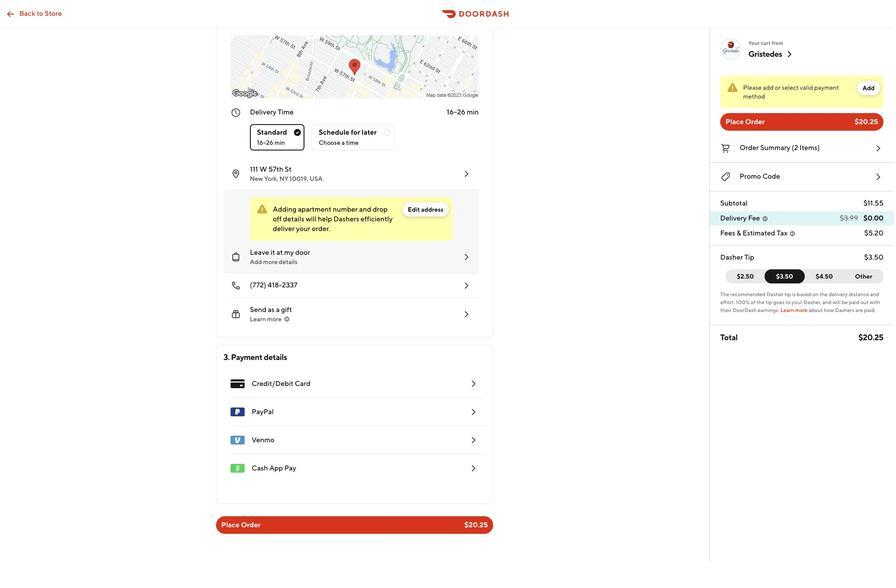 Task type: describe. For each thing, give the bounding box(es) containing it.
learn more about how dashers are paid.
[[781, 307, 877, 314]]

be
[[843, 299, 849, 306]]

3. payment details
[[224, 353, 287, 362]]

standard
[[257, 128, 287, 137]]

(772)
[[250, 281, 266, 289]]

add button
[[858, 81, 881, 95]]

$3.99
[[841, 214, 859, 222]]

are
[[856, 307, 864, 314]]

recommended
[[731, 291, 766, 298]]

or
[[776, 84, 781, 91]]

other
[[856, 273, 873, 280]]

tip amount option group
[[726, 270, 884, 284]]

later
[[362, 128, 377, 137]]

0 vertical spatial to
[[37, 9, 43, 17]]

select
[[783, 84, 799, 91]]

help
[[318, 215, 332, 223]]

your cart from
[[749, 40, 784, 46]]

show menu image
[[231, 377, 245, 391]]

&
[[737, 229, 742, 237]]

0 vertical spatial 16–26
[[447, 108, 466, 116]]

choose
[[319, 139, 341, 146]]

1 horizontal spatial and
[[823, 299, 832, 306]]

their
[[721, 307, 732, 314]]

418-
[[268, 281, 282, 289]]

1 horizontal spatial place
[[726, 118, 744, 126]]

apartment
[[298, 205, 332, 214]]

10019,
[[290, 175, 309, 182]]

57th
[[269, 165, 284, 174]]

from
[[772, 40, 784, 46]]

add inside leave it at my door add more details
[[250, 259, 262, 266]]

choose a time
[[319, 139, 359, 146]]

credit/debit card
[[252, 380, 311, 388]]

learn more button
[[250, 315, 291, 324]]

fees & estimated
[[721, 229, 776, 237]]

2 horizontal spatial and
[[871, 291, 880, 298]]

gristedes
[[749, 49, 783, 59]]

order summary (2 items)
[[740, 144, 821, 152]]

off
[[273, 215, 282, 223]]

$5.20
[[865, 229, 884, 237]]

status containing please add or select valid payment method
[[721, 76, 884, 108]]

1 vertical spatial dashers
[[836, 307, 855, 314]]

2 vertical spatial order
[[241, 521, 261, 529]]

1 vertical spatial the
[[757, 299, 765, 306]]

1 horizontal spatial tip
[[785, 291, 792, 298]]

cart
[[762, 40, 771, 46]]

schedule for later
[[319, 128, 377, 137]]

distance
[[850, 291, 870, 298]]

is
[[793, 291, 797, 298]]

effort.
[[721, 299, 736, 306]]

0 horizontal spatial place order
[[222, 521, 261, 529]]

0 horizontal spatial dasher
[[721, 253, 744, 262]]

leave
[[250, 248, 269, 257]]

none radio containing standard
[[250, 124, 305, 151]]

16–26 min inside option
[[257, 139, 285, 146]]

delivery for delivery time
[[250, 108, 277, 116]]

a inside radio
[[342, 139, 345, 146]]

your inside the recommended dasher tip is based on the delivery distance and effort. 100% of the tip goes to your dasher, and will be paid out with their doordash earnings.
[[792, 299, 803, 306]]

address
[[422, 206, 444, 213]]

ny
[[280, 175, 289, 182]]

2 vertical spatial details
[[264, 353, 287, 362]]

about
[[809, 307, 824, 314]]

leave it at my door add more details
[[250, 248, 310, 266]]

$11.55
[[864, 199, 884, 207]]

more for learn more about how dashers are paid.
[[796, 307, 808, 314]]

and inside adding apartment number and drop off details will help dashers efficiently deliver your order.
[[359, 205, 372, 214]]

items)
[[800, 144, 821, 152]]

send
[[250, 306, 267, 314]]

fee
[[749, 214, 761, 222]]

2 vertical spatial $20.25
[[465, 521, 488, 529]]

total
[[721, 333, 738, 342]]

dasher inside the recommended dasher tip is based on the delivery distance and effort. 100% of the tip goes to your dasher, and will be paid out with their doordash earnings.
[[767, 291, 784, 298]]

the recommended dasher tip is based on the delivery distance and effort. 100% of the tip goes to your dasher, and will be paid out with their doordash earnings.
[[721, 291, 881, 314]]

card
[[295, 380, 311, 388]]

add new payment method image for paypal
[[469, 407, 479, 418]]

(772) 418-2337 button
[[224, 274, 479, 298]]

gift
[[281, 306, 292, 314]]

york,
[[264, 175, 279, 182]]

time
[[278, 108, 294, 116]]

deliver
[[273, 225, 295, 233]]

send as a gift
[[250, 306, 292, 314]]

$3.50 button
[[766, 270, 805, 284]]

add
[[764, 84, 774, 91]]

subtotal
[[721, 199, 748, 207]]

1 vertical spatial a
[[276, 306, 280, 314]]

valid
[[801, 84, 814, 91]]

pay
[[285, 464, 297, 473]]

details inside adding apartment number and drop off details will help dashers efficiently deliver your order.
[[283, 215, 305, 223]]

menu containing credit/debit card
[[224, 370, 486, 483]]

summary
[[761, 144, 791, 152]]

code
[[763, 172, 781, 181]]

1 vertical spatial min
[[275, 139, 285, 146]]

delivery for delivery
[[721, 214, 747, 222]]

how
[[825, 307, 835, 314]]

paid
[[850, 299, 860, 306]]

back to store
[[19, 9, 62, 17]]

more inside leave it at my door add more details
[[263, 259, 278, 266]]

of
[[751, 299, 756, 306]]

tax
[[777, 229, 788, 237]]



Task type: locate. For each thing, give the bounding box(es) containing it.
0 vertical spatial order
[[746, 118, 766, 126]]

estimated
[[743, 229, 776, 237]]

1 vertical spatial to
[[786, 299, 791, 306]]

add down the leave
[[250, 259, 262, 266]]

None radio
[[250, 124, 305, 151]]

0 horizontal spatial dashers
[[334, 215, 360, 223]]

0 vertical spatial place
[[726, 118, 744, 126]]

0 vertical spatial more
[[263, 259, 278, 266]]

more down dasher,
[[796, 307, 808, 314]]

order
[[746, 118, 766, 126], [740, 144, 760, 152], [241, 521, 261, 529]]

0 horizontal spatial 16–26
[[257, 139, 274, 146]]

the
[[820, 291, 828, 298], [757, 299, 765, 306]]

0 vertical spatial and
[[359, 205, 372, 214]]

paypal
[[252, 408, 274, 416]]

0 horizontal spatial to
[[37, 9, 43, 17]]

cash
[[252, 464, 268, 473]]

and up learn more about how dashers are paid. at the bottom right
[[823, 299, 832, 306]]

your left order.
[[296, 225, 311, 233]]

$4.50
[[817, 273, 834, 280]]

$0.00
[[864, 214, 884, 222]]

and up with
[[871, 291, 880, 298]]

back
[[19, 9, 35, 17]]

111 w 57th st new york,  ny 10019,  usa
[[250, 165, 323, 182]]

none radio containing schedule for later
[[312, 124, 395, 151]]

your up the learn more link
[[792, 299, 803, 306]]

1 vertical spatial will
[[833, 299, 841, 306]]

app
[[270, 464, 283, 473]]

$2.50
[[738, 273, 755, 280]]

gristedes link
[[749, 49, 795, 59]]

order.
[[312, 225, 330, 233]]

1 horizontal spatial 16–26 min
[[447, 108, 479, 116]]

details
[[283, 215, 305, 223], [279, 259, 298, 266], [264, 353, 287, 362]]

add right the payment
[[863, 85, 876, 92]]

0 vertical spatial your
[[296, 225, 311, 233]]

$3.50 up is
[[777, 273, 794, 280]]

1 horizontal spatial $3.50
[[865, 253, 884, 262]]

learn more link
[[781, 307, 808, 314]]

min
[[467, 108, 479, 116], [275, 139, 285, 146]]

0 horizontal spatial min
[[275, 139, 285, 146]]

dasher left tip
[[721, 253, 744, 262]]

schedule
[[319, 128, 350, 137]]

the right the on
[[820, 291, 828, 298]]

$2.50 button
[[726, 270, 771, 284]]

1 vertical spatial 16–26
[[257, 139, 274, 146]]

add new payment method image for cash app pay
[[469, 463, 479, 474]]

tip left is
[[785, 291, 792, 298]]

1 add new payment method image from the top
[[469, 435, 479, 446]]

1 vertical spatial place
[[222, 521, 240, 529]]

0 vertical spatial the
[[820, 291, 828, 298]]

dasher,
[[804, 299, 822, 306]]

for
[[351, 128, 361, 137]]

details down my on the top left of page
[[279, 259, 298, 266]]

delivery time
[[250, 108, 294, 116]]

edit
[[408, 206, 420, 213]]

add new payment method image
[[469, 379, 479, 389], [469, 407, 479, 418]]

0 horizontal spatial place
[[222, 521, 240, 529]]

0 horizontal spatial delivery
[[250, 108, 277, 116]]

0 horizontal spatial the
[[757, 299, 765, 306]]

1 horizontal spatial dasher
[[767, 291, 784, 298]]

adding apartment number and drop off details will help dashers efficiently deliver your order. status
[[250, 197, 453, 241]]

dashers inside adding apartment number and drop off details will help dashers efficiently deliver your order.
[[334, 215, 360, 223]]

0 vertical spatial add new payment method image
[[469, 435, 479, 446]]

to inside the recommended dasher tip is based on the delivery distance and effort. 100% of the tip goes to your dasher, and will be paid out with their doordash earnings.
[[786, 299, 791, 306]]

0 vertical spatial tip
[[785, 291, 792, 298]]

dasher up goes
[[767, 291, 784, 298]]

option group containing standard
[[250, 117, 479, 151]]

1 horizontal spatial dashers
[[836, 307, 855, 314]]

0 horizontal spatial learn
[[250, 316, 266, 323]]

1 vertical spatial and
[[871, 291, 880, 298]]

0 vertical spatial a
[[342, 139, 345, 146]]

please
[[744, 84, 762, 91]]

drop
[[373, 205, 388, 214]]

more down the as
[[267, 316, 282, 323]]

1 horizontal spatial will
[[833, 299, 841, 306]]

learn down goes
[[781, 307, 795, 314]]

1 vertical spatial add new payment method image
[[469, 463, 479, 474]]

1 vertical spatial $3.50
[[777, 273, 794, 280]]

1 horizontal spatial your
[[792, 299, 803, 306]]

0 horizontal spatial and
[[359, 205, 372, 214]]

store
[[45, 9, 62, 17]]

None radio
[[312, 124, 395, 151]]

time
[[346, 139, 359, 146]]

0 vertical spatial learn
[[781, 307, 795, 314]]

100%
[[737, 299, 750, 306]]

delivery
[[250, 108, 277, 116], [721, 214, 747, 222]]

0 vertical spatial add
[[863, 85, 876, 92]]

1 add new payment method image from the top
[[469, 379, 479, 389]]

Other button
[[845, 270, 884, 284]]

my
[[284, 248, 294, 257]]

1 horizontal spatial min
[[467, 108, 479, 116]]

your inside adding apartment number and drop off details will help dashers efficiently deliver your order.
[[296, 225, 311, 233]]

learn down send
[[250, 316, 266, 323]]

status
[[721, 76, 884, 108]]

will inside adding apartment number and drop off details will help dashers efficiently deliver your order.
[[306, 215, 317, 223]]

will
[[306, 215, 317, 223], [833, 299, 841, 306]]

1 horizontal spatial a
[[342, 139, 345, 146]]

1 horizontal spatial delivery
[[721, 214, 747, 222]]

0 horizontal spatial add
[[250, 259, 262, 266]]

16–26 inside option
[[257, 139, 274, 146]]

delivery down subtotal
[[721, 214, 747, 222]]

on
[[813, 291, 819, 298]]

learn more
[[250, 316, 282, 323]]

more inside button
[[267, 316, 282, 323]]

learn for learn more about how dashers are paid.
[[781, 307, 795, 314]]

1 vertical spatial dasher
[[767, 291, 784, 298]]

delivery
[[829, 291, 849, 298]]

0 horizontal spatial 16–26 min
[[257, 139, 285, 146]]

learn for learn more
[[250, 316, 266, 323]]

learn inside button
[[250, 316, 266, 323]]

menu
[[224, 370, 486, 483]]

0 vertical spatial 16–26 min
[[447, 108, 479, 116]]

1 vertical spatial order
[[740, 144, 760, 152]]

$3.50 up other
[[865, 253, 884, 262]]

will down delivery
[[833, 299, 841, 306]]

dasher
[[721, 253, 744, 262], [767, 291, 784, 298]]

based
[[798, 291, 812, 298]]

1 horizontal spatial to
[[786, 299, 791, 306]]

order inside button
[[740, 144, 760, 152]]

(772) 418-2337
[[250, 281, 298, 289]]

0 vertical spatial will
[[306, 215, 317, 223]]

1 horizontal spatial learn
[[781, 307, 795, 314]]

tip
[[785, 291, 792, 298], [766, 299, 773, 306]]

dasher tip
[[721, 253, 755, 262]]

details up "credit/debit" at the left of page
[[264, 353, 287, 362]]

please add or select valid payment method
[[744, 84, 840, 100]]

and left drop
[[359, 205, 372, 214]]

16–26
[[447, 108, 466, 116], [257, 139, 274, 146]]

more down it
[[263, 259, 278, 266]]

details inside leave it at my door add more details
[[279, 259, 298, 266]]

payment
[[815, 84, 840, 91]]

a
[[342, 139, 345, 146], [276, 306, 280, 314]]

1 vertical spatial $20.25
[[859, 333, 884, 342]]

details down adding
[[283, 215, 305, 223]]

1 horizontal spatial add
[[863, 85, 876, 92]]

add new payment method image for credit/debit card
[[469, 379, 479, 389]]

promo code
[[740, 172, 781, 181]]

more for learn more
[[267, 316, 282, 323]]

your
[[749, 40, 761, 46]]

$3.50 inside button
[[777, 273, 794, 280]]

2 vertical spatial and
[[823, 299, 832, 306]]

1 vertical spatial learn
[[250, 316, 266, 323]]

0 horizontal spatial $3.50
[[777, 273, 794, 280]]

to right goes
[[786, 299, 791, 306]]

at
[[277, 248, 283, 257]]

a right the as
[[276, 306, 280, 314]]

will inside the recommended dasher tip is based on the delivery distance and effort. 100% of the tip goes to your dasher, and will be paid out with their doordash earnings.
[[833, 299, 841, 306]]

0 vertical spatial details
[[283, 215, 305, 223]]

paid.
[[865, 307, 877, 314]]

0 vertical spatial add new payment method image
[[469, 379, 479, 389]]

3. payment
[[224, 353, 263, 362]]

cash app pay
[[252, 464, 297, 473]]

number
[[333, 205, 358, 214]]

st
[[285, 165, 292, 174]]

promo
[[740, 172, 762, 181]]

fees
[[721, 229, 736, 237]]

as
[[268, 306, 275, 314]]

dashers down number
[[334, 215, 360, 223]]

1 vertical spatial tip
[[766, 299, 773, 306]]

1 vertical spatial delivery
[[721, 214, 747, 222]]

0 vertical spatial delivery
[[250, 108, 277, 116]]

tip up earnings. at the right bottom of the page
[[766, 299, 773, 306]]

1 vertical spatial more
[[796, 307, 808, 314]]

0 vertical spatial $3.50
[[865, 253, 884, 262]]

0 vertical spatial dasher
[[721, 253, 744, 262]]

venmo
[[252, 436, 275, 444]]

your
[[296, 225, 311, 233], [792, 299, 803, 306]]

2 vertical spatial more
[[267, 316, 282, 323]]

and
[[359, 205, 372, 214], [871, 291, 880, 298], [823, 299, 832, 306]]

delivery up standard
[[250, 108, 277, 116]]

method
[[744, 93, 766, 100]]

none radio inside option group
[[312, 124, 395, 151]]

add new payment method image for venmo
[[469, 435, 479, 446]]

111
[[250, 165, 258, 174]]

goes
[[774, 299, 785, 306]]

credit/debit
[[252, 380, 294, 388]]

1 vertical spatial 16–26 min
[[257, 139, 285, 146]]

1 horizontal spatial 16–26
[[447, 108, 466, 116]]

1 vertical spatial your
[[792, 299, 803, 306]]

new
[[250, 175, 263, 182]]

will down apartment
[[306, 215, 317, 223]]

1 vertical spatial details
[[279, 259, 298, 266]]

adding apartment number and drop off details will help dashers efficiently deliver your order.
[[273, 205, 393, 233]]

$4.50 button
[[800, 270, 845, 284]]

0 vertical spatial $20.25
[[856, 118, 879, 126]]

option group
[[250, 117, 479, 151]]

0 horizontal spatial will
[[306, 215, 317, 223]]

to right back
[[37, 9, 43, 17]]

efficiently
[[361, 215, 393, 223]]

add new payment method image
[[469, 435, 479, 446], [469, 463, 479, 474]]

0 vertical spatial dashers
[[334, 215, 360, 223]]

with
[[871, 299, 881, 306]]

usa
[[310, 175, 323, 182]]

2 add new payment method image from the top
[[469, 463, 479, 474]]

1 vertical spatial place order
[[222, 521, 261, 529]]

0 vertical spatial min
[[467, 108, 479, 116]]

adding
[[273, 205, 297, 214]]

earnings.
[[759, 307, 780, 314]]

edit address
[[408, 206, 444, 213]]

dashers down be
[[836, 307, 855, 314]]

(2
[[793, 144, 799, 152]]

1 vertical spatial add new payment method image
[[469, 407, 479, 418]]

0 horizontal spatial a
[[276, 306, 280, 314]]

0 horizontal spatial tip
[[766, 299, 773, 306]]

out
[[861, 299, 869, 306]]

add inside button
[[863, 85, 876, 92]]

the right of
[[757, 299, 765, 306]]

2 add new payment method image from the top
[[469, 407, 479, 418]]

1 horizontal spatial place order
[[726, 118, 766, 126]]

add
[[863, 85, 876, 92], [250, 259, 262, 266]]

a left time
[[342, 139, 345, 146]]

1 vertical spatial add
[[250, 259, 262, 266]]

0 horizontal spatial your
[[296, 225, 311, 233]]

2337
[[282, 281, 298, 289]]

w
[[260, 165, 267, 174]]

0 vertical spatial place order
[[726, 118, 766, 126]]

1 horizontal spatial the
[[820, 291, 828, 298]]



Task type: vqa. For each thing, say whether or not it's contained in the screenshot.
the bottommost Place
yes



